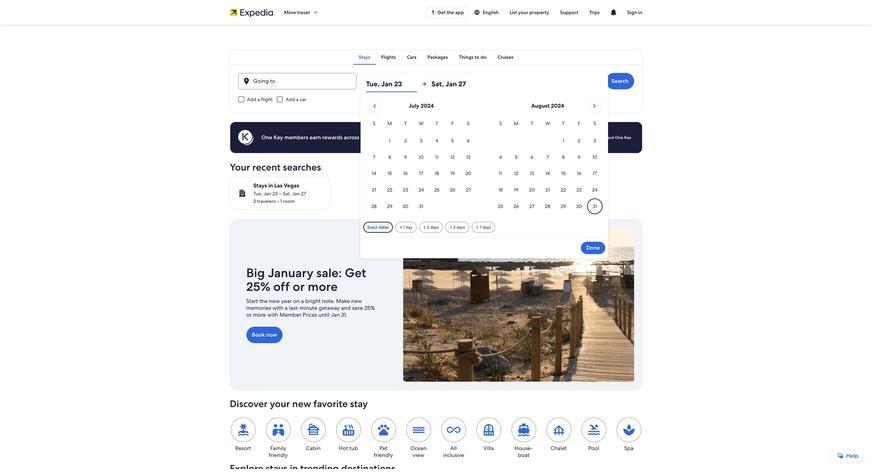 Task type: locate. For each thing, give the bounding box(es) containing it.
1 horizontal spatial 16
[[577, 170, 582, 177]]

2 friendly from the left
[[374, 452, 393, 459]]

21
[[372, 187, 377, 193], [546, 187, 550, 193]]

1 horizontal spatial 15
[[562, 170, 566, 177]]

28 button
[[367, 199, 382, 214], [540, 199, 556, 214]]

your right discover
[[270, 398, 290, 410]]

1 vertical spatial 18
[[499, 187, 503, 193]]

1 horizontal spatial 28 button
[[540, 199, 556, 214]]

days right ± 3 days
[[483, 225, 491, 230]]

one left the members
[[262, 134, 273, 141]]

1 horizontal spatial 24 button
[[588, 182, 603, 198]]

0 horizontal spatial 25%
[[247, 279, 271, 295]]

new left the favorite
[[293, 398, 312, 410]]

cabin
[[306, 445, 321, 452]]

1 1 button from the left
[[382, 133, 398, 149]]

1 horizontal spatial 29 button
[[556, 199, 572, 214]]

0 horizontal spatial or
[[247, 311, 252, 319]]

january
[[268, 265, 314, 281]]

stay
[[350, 398, 368, 410]]

1 horizontal spatial 25 button
[[493, 199, 509, 214]]

0 horizontal spatial 18 button
[[429, 166, 445, 181]]

get right download the app button image on the left top
[[438, 9, 446, 15]]

1 horizontal spatial 25
[[498, 203, 504, 210]]

0 vertical spatial 4 button
[[429, 133, 445, 149]]

10 for first 10 button from the right
[[593, 154, 598, 160]]

1 horizontal spatial 29
[[561, 203, 567, 210]]

1 horizontal spatial 3 button
[[588, 133, 603, 149]]

in for stays
[[268, 182, 273, 189]]

0 vertical spatial tue,
[[367, 79, 380, 88]]

3 ± from the left
[[450, 225, 453, 230]]

23 inside august 2024 element
[[577, 187, 582, 193]]

2 button left learn
[[572, 133, 588, 149]]

get right 'sale:'
[[345, 265, 366, 281]]

t down the august
[[531, 120, 534, 127]]

9 for first 9 button
[[404, 154, 407, 160]]

2 9 from the left
[[578, 154, 581, 160]]

2 f from the left
[[578, 120, 581, 127]]

a left flight
[[258, 96, 260, 103]]

4 t from the left
[[563, 120, 565, 127]]

11 button
[[429, 149, 445, 165], [493, 166, 509, 181]]

0 vertical spatial in
[[639, 9, 643, 15]]

14
[[372, 170, 377, 177], [546, 170, 550, 177]]

next month image
[[591, 102, 599, 110]]

18
[[435, 170, 439, 177], [499, 187, 503, 193]]

1 horizontal spatial 15 button
[[556, 166, 572, 181]]

pool button
[[581, 418, 608, 452]]

13 inside july 2024 element
[[467, 154, 471, 160]]

w down july 2024
[[419, 120, 424, 127]]

stays up travelers
[[253, 182, 267, 189]]

31 inside july 2024 element
[[419, 203, 424, 210]]

new left year on the bottom left of page
[[269, 298, 280, 305]]

3 for august 2024
[[594, 138, 597, 144]]

1 horizontal spatial 31 button
[[588, 199, 603, 214]]

0 horizontal spatial 21
[[372, 187, 377, 193]]

2 29 from the left
[[561, 203, 567, 210]]

add for add a car
[[286, 96, 295, 103]]

25 for the 25 button to the right
[[498, 203, 504, 210]]

19 inside july 2024 element
[[451, 170, 455, 177]]

and left vrbo on the top of page
[[415, 134, 425, 141]]

the right start
[[260, 298, 268, 305]]

0 horizontal spatial 19 button
[[445, 166, 461, 181]]

0 horizontal spatial friendly
[[269, 452, 288, 459]]

9 inside august 2024 element
[[578, 154, 581, 160]]

m
[[388, 120, 392, 127], [514, 120, 519, 127]]

sale:
[[317, 265, 342, 281]]

28
[[372, 203, 377, 210], [546, 203, 551, 210]]

list
[[510, 9, 517, 15]]

2 31 from the left
[[593, 203, 598, 210]]

0 horizontal spatial in
[[268, 182, 273, 189]]

1 vertical spatial 11
[[499, 170, 503, 177]]

± left day
[[400, 225, 403, 230]]

your inside "link"
[[519, 9, 529, 15]]

0 horizontal spatial 5 button
[[445, 133, 461, 149]]

0 horizontal spatial 14 button
[[367, 166, 382, 181]]

31 inside august 2024 element
[[593, 203, 598, 210]]

1 29 from the left
[[387, 203, 393, 210]]

31 for 2nd 31 button from the right
[[419, 203, 424, 210]]

2 24 from the left
[[593, 187, 598, 193]]

2 8 button from the left
[[556, 149, 572, 165]]

2 16 from the left
[[577, 170, 582, 177]]

26 button
[[445, 182, 461, 198], [509, 199, 525, 214]]

expedia,
[[361, 134, 383, 141]]

2024 right the august
[[551, 102, 565, 109]]

6 inside august 2024 element
[[531, 154, 534, 160]]

1 horizontal spatial 16 button
[[572, 166, 588, 181]]

0 horizontal spatial 5
[[452, 138, 454, 144]]

w
[[419, 120, 424, 127], [546, 120, 551, 127]]

1 15 button from the left
[[382, 166, 398, 181]]

w for august
[[546, 120, 551, 127]]

new right make
[[352, 298, 362, 305]]

1 vertical spatial and
[[341, 304, 351, 312]]

2024 for july 2024
[[421, 102, 434, 109]]

your
[[519, 9, 529, 15], [270, 398, 290, 410]]

in right sign
[[639, 9, 643, 15]]

7 button
[[367, 149, 382, 165], [540, 149, 556, 165]]

0 horizontal spatial 9
[[404, 154, 407, 160]]

8 inside july 2024 element
[[389, 154, 391, 160]]

1 button inside july 2024 element
[[382, 133, 398, 149]]

22 inside july 2024 element
[[387, 187, 393, 193]]

11 inside august 2024 element
[[499, 170, 503, 177]]

add left flight
[[247, 96, 256, 103]]

3 button
[[414, 133, 429, 149], [588, 133, 603, 149]]

make
[[336, 298, 350, 305]]

0 horizontal spatial 4
[[436, 138, 439, 144]]

3 t from the left
[[531, 120, 534, 127]]

members
[[285, 134, 309, 141]]

inclusive
[[443, 452, 465, 459]]

2 22 button from the left
[[556, 182, 572, 198]]

2 15 from the left
[[562, 170, 566, 177]]

1 button inside august 2024 element
[[556, 133, 572, 149]]

4 ± from the left
[[476, 225, 479, 230]]

1 2024 from the left
[[421, 102, 434, 109]]

0 horizontal spatial 30 button
[[398, 199, 414, 214]]

2 left vrbo on the top of page
[[405, 138, 407, 144]]

1 30 from the left
[[403, 203, 409, 210]]

30 for first 30 button from the left
[[403, 203, 409, 210]]

30 for second 30 button from left
[[577, 203, 583, 210]]

2 days from the left
[[457, 225, 465, 230]]

1 15 from the left
[[388, 170, 392, 177]]

0 horizontal spatial 27 button
[[461, 182, 477, 198]]

2 17 from the left
[[593, 170, 597, 177]]

travel
[[297, 9, 310, 15]]

2 2024 from the left
[[551, 102, 565, 109]]

tue, up travelers
[[253, 191, 262, 197]]

tue, inside button
[[367, 79, 380, 88]]

2 21 button from the left
[[540, 182, 556, 198]]

1 17 button from the left
[[414, 166, 429, 181]]

27 inside july 2024 element
[[466, 187, 471, 193]]

1 horizontal spatial 4 button
[[493, 149, 509, 165]]

25% up start
[[247, 279, 271, 295]]

27 inside august 2024 element
[[530, 203, 535, 210]]

2 ± from the left
[[424, 225, 426, 230]]

2 left travelers
[[253, 198, 256, 204]]

±
[[400, 225, 403, 230], [424, 225, 426, 230], [450, 225, 453, 230], [476, 225, 479, 230]]

-
[[394, 80, 396, 87]]

start
[[247, 298, 258, 305]]

25 inside august 2024 element
[[498, 203, 504, 210]]

12 button
[[445, 149, 461, 165], [509, 166, 525, 181]]

23 inside stays in las vegas tue, jan 23 – sat, jan 27 2 travelers • 1 room
[[273, 191, 278, 197]]

s
[[373, 120, 376, 127], [467, 120, 470, 127], [500, 120, 502, 127], [594, 120, 597, 127]]

18 inside july 2024 element
[[435, 170, 439, 177]]

1 horizontal spatial 12
[[515, 170, 519, 177]]

28 inside august 2024 element
[[546, 203, 551, 210]]

28 for second 28 button from the right
[[372, 203, 377, 210]]

0 horizontal spatial 8
[[389, 154, 391, 160]]

4 s from the left
[[594, 120, 597, 127]]

days for ± 3 days
[[457, 225, 465, 230]]

1 horizontal spatial in
[[639, 9, 643, 15]]

11
[[436, 154, 439, 160], [499, 170, 503, 177]]

0 horizontal spatial 26 button
[[445, 182, 461, 198]]

6 inside july 2024 element
[[467, 138, 470, 144]]

2 22 from the left
[[561, 187, 567, 193]]

the
[[447, 9, 455, 15], [260, 298, 268, 305]]

2 21 from the left
[[546, 187, 550, 193]]

26
[[450, 187, 456, 193], [514, 203, 519, 210]]

1 button for august 2024
[[556, 133, 572, 149]]

2 2 button from the left
[[572, 133, 588, 149]]

t down august 2024 at right
[[563, 120, 565, 127]]

15 inside august 2024 element
[[562, 170, 566, 177]]

a left car
[[296, 96, 299, 103]]

1 28 from the left
[[372, 203, 377, 210]]

july 2024
[[409, 102, 434, 109]]

0 vertical spatial 12 button
[[445, 149, 461, 165]]

1 horizontal spatial or
[[293, 279, 305, 295]]

f inside august 2024 element
[[578, 120, 581, 127]]

15 for first 15 button from left
[[388, 170, 392, 177]]

and inside big january sale: get 25% off or more start the new year on a bright note. make new memories with a last-minute getaway and save 25% or more with member prices until jan 31.
[[341, 304, 351, 312]]

1 f from the left
[[452, 120, 454, 127]]

your inside big january sale: get 25% off or more main content
[[270, 398, 290, 410]]

1 21 button from the left
[[367, 182, 382, 198]]

0 vertical spatial 13 button
[[461, 149, 477, 165]]

0 horizontal spatial m
[[388, 120, 392, 127]]

23 inside july 2024 element
[[403, 187, 408, 193]]

± right ± 3 days
[[476, 225, 479, 230]]

31
[[419, 203, 424, 210], [593, 203, 598, 210]]

30 inside july 2024 element
[[403, 203, 409, 210]]

application
[[367, 98, 603, 215]]

2 10 from the left
[[593, 154, 598, 160]]

15 inside july 2024 element
[[388, 170, 392, 177]]

3 left vrbo on the top of page
[[420, 138, 423, 144]]

18 for 18 button to the bottom
[[499, 187, 503, 193]]

1 vertical spatial 4
[[500, 154, 502, 160]]

t
[[405, 120, 407, 127], [436, 120, 439, 127], [531, 120, 534, 127], [563, 120, 565, 127]]

sat, jan 27
[[432, 79, 467, 88]]

your for discover
[[270, 398, 290, 410]]

1 horizontal spatial 28
[[546, 203, 551, 210]]

19 inside august 2024 element
[[515, 187, 519, 193]]

26 for right 26 button
[[514, 203, 519, 210]]

1 horizontal spatial 2 button
[[572, 133, 588, 149]]

28 inside july 2024 element
[[372, 203, 377, 210]]

1 horizontal spatial 30 button
[[572, 199, 588, 214]]

18 button
[[429, 166, 445, 181], [493, 182, 509, 198]]

1 8 from the left
[[389, 154, 391, 160]]

15 for first 15 button from right
[[562, 170, 566, 177]]

3 inside july 2024 element
[[420, 138, 423, 144]]

26 inside august 2024 element
[[514, 203, 519, 210]]

27 button inside august 2024 element
[[525, 199, 540, 214]]

1 14 from the left
[[372, 170, 377, 177]]

minute
[[300, 304, 318, 312]]

2 31 button from the left
[[588, 199, 603, 214]]

1 days from the left
[[431, 225, 439, 230]]

sat, right –
[[283, 191, 291, 197]]

2 1 button from the left
[[556, 133, 572, 149]]

1 9 from the left
[[404, 154, 407, 160]]

1 vertical spatial 26
[[514, 203, 519, 210]]

26 inside july 2024 element
[[450, 187, 456, 193]]

friendly inside button
[[269, 452, 288, 459]]

23 inside button
[[395, 79, 402, 88]]

1 horizontal spatial sat,
[[432, 79, 444, 88]]

property
[[530, 9, 550, 15]]

tab list inside big january sale: get 25% off or more main content
[[230, 50, 643, 65]]

2 23 button from the left
[[572, 182, 588, 198]]

5 inside july 2024 element
[[452, 138, 454, 144]]

26 for the top 26 button
[[450, 187, 456, 193]]

22
[[387, 187, 393, 193], [561, 187, 567, 193]]

0 horizontal spatial 21 button
[[367, 182, 382, 198]]

± for ± 2 days
[[424, 225, 426, 230]]

learn about one key
[[592, 135, 632, 140]]

t up vrbo on the top of page
[[436, 120, 439, 127]]

1 friendly from the left
[[269, 452, 288, 459]]

10 inside august 2024 element
[[593, 154, 598, 160]]

2 3 button from the left
[[588, 133, 603, 149]]

0 vertical spatial more
[[308, 279, 338, 295]]

stays
[[359, 54, 371, 60], [253, 182, 267, 189]]

13 button
[[461, 149, 477, 165], [525, 166, 540, 181]]

30 button
[[398, 199, 414, 214], [572, 199, 588, 214]]

± right "± 2 days"
[[450, 225, 453, 230]]

5 inside august 2024 element
[[515, 154, 518, 160]]

1 horizontal spatial 19 button
[[509, 182, 525, 198]]

6 button
[[461, 133, 477, 149], [525, 149, 540, 165]]

2024 right july
[[421, 102, 434, 109]]

5
[[452, 138, 454, 144], [515, 154, 518, 160]]

2024 for august 2024
[[551, 102, 565, 109]]

19
[[451, 170, 455, 177], [515, 187, 519, 193]]

29 button
[[382, 199, 398, 214], [556, 199, 572, 214]]

2 28 from the left
[[546, 203, 551, 210]]

2 button for july 2024
[[398, 133, 414, 149]]

1 vertical spatial the
[[260, 298, 268, 305]]

0 vertical spatial get
[[438, 9, 446, 15]]

w down august 2024 at right
[[546, 120, 551, 127]]

0 horizontal spatial 24 button
[[414, 182, 429, 198]]

13 for the rightmost the 13 "button"
[[530, 170, 535, 177]]

1 3 button from the left
[[414, 133, 429, 149]]

3 s from the left
[[500, 120, 502, 127]]

1 16 button from the left
[[398, 166, 414, 181]]

1 horizontal spatial 12 button
[[509, 166, 525, 181]]

15
[[388, 170, 392, 177], [562, 170, 566, 177]]

± for ± 3 days
[[450, 225, 453, 230]]

add left car
[[286, 96, 295, 103]]

days left ± 3 days
[[431, 225, 439, 230]]

communication center icon image
[[610, 8, 618, 17]]

± right day
[[424, 225, 426, 230]]

1 vertical spatial tue,
[[253, 191, 262, 197]]

0 horizontal spatial 8 button
[[382, 149, 398, 165]]

1 horizontal spatial tue,
[[367, 79, 380, 88]]

1 horizontal spatial 17 button
[[588, 166, 603, 181]]

± for ± 7 days
[[476, 225, 479, 230]]

chalet button
[[546, 418, 573, 452]]

2 17 button from the left
[[588, 166, 603, 181]]

4
[[436, 138, 439, 144], [500, 154, 502, 160]]

0 horizontal spatial 18
[[435, 170, 439, 177]]

22 button
[[382, 182, 398, 198], [556, 182, 572, 198]]

days left ± 7 days
[[457, 225, 465, 230]]

get inside big january sale: get 25% off or more start the new year on a bright note. make new memories with a last-minute getaway and save 25% or more with member prices until jan 31.
[[345, 265, 366, 281]]

1 ± from the left
[[400, 225, 403, 230]]

1 horizontal spatial 3
[[454, 225, 456, 230]]

1 horizontal spatial 30
[[577, 203, 583, 210]]

1 31 from the left
[[419, 203, 424, 210]]

0 vertical spatial 19 button
[[445, 166, 461, 181]]

3 right "± 2 days"
[[454, 225, 456, 230]]

vegas
[[284, 182, 299, 189]]

± for ± 1 day
[[400, 225, 403, 230]]

1 30 button from the left
[[398, 199, 414, 214]]

f
[[452, 120, 454, 127], [578, 120, 581, 127]]

–
[[279, 191, 282, 197]]

0 horizontal spatial 20
[[466, 170, 472, 177]]

more travel button
[[279, 6, 324, 19]]

1 right •
[[280, 198, 282, 204]]

2 t from the left
[[436, 120, 439, 127]]

stays left 'flights'
[[359, 54, 371, 60]]

w inside july 2024 element
[[419, 120, 424, 127]]

w inside august 2024 element
[[546, 120, 551, 127]]

1 vertical spatial 6 button
[[525, 149, 540, 165]]

spa button
[[616, 418, 643, 452]]

and left save at left bottom
[[341, 304, 351, 312]]

sign
[[628, 9, 638, 15]]

8 inside august 2024 element
[[563, 154, 565, 160]]

trips
[[590, 9, 600, 15]]

application containing july 2024
[[367, 98, 603, 215]]

12 inside july 2024 element
[[451, 154, 455, 160]]

17 inside august 2024 element
[[593, 170, 597, 177]]

10 button down vrbo on the top of page
[[414, 149, 429, 165]]

1 23 button from the left
[[398, 182, 414, 198]]

m for july
[[388, 120, 392, 127]]

0 horizontal spatial 7
[[373, 154, 376, 160]]

10 inside july 2024 element
[[419, 154, 424, 160]]

view
[[413, 452, 425, 459]]

13 inside august 2024 element
[[530, 170, 535, 177]]

1 w from the left
[[419, 120, 424, 127]]

30 inside august 2024 element
[[577, 203, 583, 210]]

12 inside august 2024 element
[[515, 170, 519, 177]]

3 for july 2024
[[420, 138, 423, 144]]

tab list
[[230, 50, 643, 65]]

in
[[639, 9, 643, 15], [268, 182, 273, 189]]

in inside stays in las vegas tue, jan 23 – sat, jan 27 2 travelers • 1 room
[[268, 182, 273, 189]]

25 for leftmost the 25 button
[[435, 187, 440, 193]]

2 14 button from the left
[[540, 166, 556, 181]]

1 horizontal spatial get
[[438, 9, 446, 15]]

10 for 1st 10 button
[[419, 154, 424, 160]]

0 horizontal spatial one
[[262, 134, 273, 141]]

2 m from the left
[[514, 120, 519, 127]]

29 inside july 2024 element
[[387, 203, 393, 210]]

in inside dropdown button
[[639, 9, 643, 15]]

1 horizontal spatial 10 button
[[588, 149, 603, 165]]

7 for first the 7 button from right
[[547, 154, 549, 160]]

0 horizontal spatial get
[[345, 265, 366, 281]]

6 button inside july 2024 element
[[461, 133, 477, 149]]

1 10 button from the left
[[414, 149, 429, 165]]

friendly inside button
[[374, 452, 393, 459]]

1 horizontal spatial the
[[447, 9, 455, 15]]

7 inside august 2024 element
[[547, 154, 549, 160]]

2 add from the left
[[286, 96, 295, 103]]

1 horizontal spatial 26
[[514, 203, 519, 210]]

one right about
[[616, 135, 624, 140]]

more
[[308, 279, 338, 295], [253, 311, 266, 319]]

1 24 from the left
[[419, 187, 424, 193]]

25 button
[[429, 182, 445, 198], [493, 199, 509, 214]]

3 inside august 2024 element
[[594, 138, 597, 144]]

1 vertical spatial 26 button
[[509, 199, 525, 214]]

0 horizontal spatial 3 button
[[414, 133, 429, 149]]

1 horizontal spatial 17
[[593, 170, 597, 177]]

tue, left -
[[367, 79, 380, 88]]

1 horizontal spatial 7
[[480, 225, 482, 230]]

more
[[284, 9, 296, 15]]

1 22 from the left
[[387, 187, 393, 193]]

stays inside stays in las vegas tue, jan 23 – sat, jan 27 2 travelers • 1 room
[[253, 182, 267, 189]]

2 w from the left
[[546, 120, 551, 127]]

1 add from the left
[[247, 96, 256, 103]]

1 horizontal spatial m
[[514, 120, 519, 127]]

23
[[395, 79, 402, 88], [386, 80, 392, 87], [403, 187, 408, 193], [577, 187, 582, 193], [273, 191, 278, 197]]

trips link
[[584, 6, 606, 19]]

29 for second 29 button from the left
[[561, 203, 567, 210]]

19 button
[[445, 166, 461, 181], [509, 182, 525, 198]]

done
[[587, 244, 601, 251]]

3 button for july 2024
[[414, 133, 429, 149]]

travelers
[[257, 198, 276, 204]]

your for list
[[519, 9, 529, 15]]

10
[[419, 154, 424, 160], [593, 154, 598, 160]]

in left las in the left of the page
[[268, 182, 273, 189]]

or up the on
[[293, 279, 305, 295]]

sat, inside button
[[432, 79, 444, 88]]

25 inside july 2024 element
[[435, 187, 440, 193]]

jan inside button
[[381, 79, 393, 88]]

1 horizontal spatial stays
[[359, 54, 371, 60]]

2 left learn
[[578, 138, 581, 144]]

1 vertical spatial in
[[268, 182, 273, 189]]

6 button inside august 2024 element
[[525, 149, 540, 165]]

1 horizontal spatial friendly
[[374, 452, 393, 459]]

15 button
[[382, 166, 398, 181], [556, 166, 572, 181]]

10 button
[[414, 149, 429, 165], [588, 149, 603, 165]]

with left member
[[268, 311, 279, 319]]

1 vertical spatial 13 button
[[525, 166, 540, 181]]

2 button
[[398, 133, 414, 149], [572, 133, 588, 149]]

0 vertical spatial 18
[[435, 170, 439, 177]]

2 8 from the left
[[563, 154, 565, 160]]

18 inside august 2024 element
[[499, 187, 503, 193]]

3 left about
[[594, 138, 597, 144]]

1 vertical spatial 25
[[498, 203, 504, 210]]

31 for first 31 button from the right
[[593, 203, 598, 210]]

25% right save at left bottom
[[365, 304, 375, 312]]

new
[[269, 298, 280, 305], [352, 298, 362, 305], [293, 398, 312, 410]]

0 horizontal spatial 4 button
[[429, 133, 445, 149]]

1 16 from the left
[[404, 170, 408, 177]]

0 horizontal spatial 16
[[404, 170, 408, 177]]

0 horizontal spatial 19
[[451, 170, 455, 177]]

0 horizontal spatial 3
[[420, 138, 423, 144]]

31 button
[[414, 199, 429, 214], [588, 199, 603, 214]]

trailing image
[[313, 9, 319, 15]]

9 inside july 2024 element
[[404, 154, 407, 160]]

download the app button image
[[431, 10, 436, 15]]

1 21 from the left
[[372, 187, 377, 193]]

29 inside august 2024 element
[[561, 203, 567, 210]]

0 horizontal spatial 25
[[435, 187, 440, 193]]

0 horizontal spatial 31
[[419, 203, 424, 210]]

2 30 from the left
[[577, 203, 583, 210]]

more up note.
[[308, 279, 338, 295]]

1 horizontal spatial 10
[[593, 154, 598, 160]]

the left app on the top
[[447, 9, 455, 15]]

sat, right directional 'icon'
[[432, 79, 444, 88]]

m inside august 2024 element
[[514, 120, 519, 127]]

19 for 19 button in the july 2024 element
[[451, 170, 455, 177]]

key left the members
[[274, 134, 283, 141]]

sign in button
[[622, 6, 648, 19]]

3 days from the left
[[483, 225, 491, 230]]

1 vertical spatial 11 button
[[493, 166, 509, 181]]

2 button left vrbo on the top of page
[[398, 133, 414, 149]]

1 m from the left
[[388, 120, 392, 127]]

1 17 from the left
[[420, 170, 424, 177]]

1 8 button from the left
[[382, 149, 398, 165]]

1 10 from the left
[[419, 154, 424, 160]]

cars
[[407, 54, 417, 60]]

10 button down learn
[[588, 149, 603, 165]]

chalet
[[551, 445, 567, 452]]

jan 23 - jan 27
[[376, 80, 413, 87]]

key right about
[[625, 135, 632, 140]]

f inside july 2024 element
[[452, 120, 454, 127]]

t up the hotels.com,
[[405, 120, 407, 127]]

m for august
[[514, 120, 519, 127]]

m inside july 2024 element
[[388, 120, 392, 127]]

0 horizontal spatial days
[[431, 225, 439, 230]]

1 right expedia,
[[389, 138, 391, 144]]

7 inside july 2024 element
[[373, 154, 376, 160]]

1 left learn
[[563, 138, 565, 144]]

more down start
[[253, 311, 266, 319]]

with left 'last-' on the bottom left of the page
[[273, 304, 284, 312]]

1 vertical spatial 27 button
[[525, 199, 540, 214]]

or down start
[[247, 311, 252, 319]]

your right list
[[519, 9, 529, 15]]

0 horizontal spatial 2 button
[[398, 133, 414, 149]]

pool
[[589, 445, 600, 452]]

tab list containing stays
[[230, 50, 643, 65]]

1 2 button from the left
[[398, 133, 414, 149]]

1 29 button from the left
[[382, 199, 398, 214]]

0 horizontal spatial 23 button
[[398, 182, 414, 198]]

2 14 from the left
[[546, 170, 550, 177]]

18 for 18 button to the top
[[435, 170, 439, 177]]



Task type: vqa. For each thing, say whether or not it's contained in the screenshot.
theme default image
no



Task type: describe. For each thing, give the bounding box(es) containing it.
0 vertical spatial the
[[447, 9, 455, 15]]

0 vertical spatial 5 button
[[445, 133, 461, 149]]

11 inside july 2024 element
[[436, 154, 439, 160]]

day
[[406, 225, 413, 230]]

in for sign
[[639, 9, 643, 15]]

jan inside big january sale: get 25% off or more start the new year on a bright note. make new memories with a last-minute getaway and save 25% or more with member prices until jan 31.
[[331, 311, 340, 319]]

rewards
[[323, 134, 343, 141]]

sign in
[[628, 9, 643, 15]]

discover your new favorite stay
[[230, 398, 368, 410]]

1 horizontal spatial 26 button
[[509, 199, 525, 214]]

2 30 button from the left
[[572, 199, 588, 214]]

big
[[247, 265, 265, 281]]

note.
[[322, 298, 335, 305]]

27 button inside july 2024 element
[[461, 182, 477, 198]]

23 inside button
[[386, 80, 392, 87]]

1 inside august 2024 element
[[563, 138, 565, 144]]

list your property link
[[505, 6, 555, 19]]

cruises link
[[492, 50, 519, 65]]

1 left day
[[404, 225, 405, 230]]

14 inside july 2024 element
[[372, 170, 377, 177]]

19 button inside august 2024 element
[[509, 182, 525, 198]]

august 2024
[[532, 102, 565, 109]]

get the app
[[438, 9, 464, 15]]

things to do link
[[454, 50, 492, 65]]

book now link
[[247, 327, 283, 343]]

ocean view
[[411, 445, 427, 459]]

0 horizontal spatial new
[[269, 298, 280, 305]]

12 for bottom 12 button
[[515, 170, 519, 177]]

12 for top 12 button
[[451, 154, 455, 160]]

1 14 button from the left
[[367, 166, 382, 181]]

28 for second 28 button from the left
[[546, 203, 551, 210]]

member
[[280, 311, 302, 319]]

0 vertical spatial 26 button
[[445, 182, 461, 198]]

big january sale: get 25% off or more main content
[[0, 25, 873, 469]]

tue, jan 23
[[367, 79, 402, 88]]

book now
[[252, 331, 277, 339]]

add for add a flight
[[247, 96, 256, 103]]

learn about one key link
[[589, 132, 635, 143]]

9 for first 9 button from the right
[[578, 154, 581, 160]]

16 inside august 2024 element
[[577, 170, 582, 177]]

6 for 6 "button" within july 2024 element
[[467, 138, 470, 144]]

21 inside july 2024 element
[[372, 187, 377, 193]]

1 31 button from the left
[[414, 199, 429, 214]]

22 inside august 2024 element
[[561, 187, 567, 193]]

± 2 days
[[424, 225, 439, 230]]

the inside big january sale: get 25% off or more start the new year on a bright note. make new memories with a last-minute getaway and save 25% or more with member prices until jan 31.
[[260, 298, 268, 305]]

discover
[[230, 398, 268, 410]]

2 button for august 2024
[[572, 133, 588, 149]]

app
[[456, 9, 464, 15]]

1 vertical spatial 25%
[[365, 304, 375, 312]]

last-
[[289, 304, 300, 312]]

july
[[409, 102, 420, 109]]

your recent searches
[[230, 161, 321, 173]]

get the app link
[[426, 7, 469, 18]]

vrbo
[[426, 134, 439, 141]]

sat, inside stays in las vegas tue, jan 23 – sat, jan 27 2 travelers • 1 room
[[283, 191, 291, 197]]

car
[[300, 96, 307, 103]]

sat, jan 27 button
[[432, 76, 483, 92]]

pet friendly button
[[370, 418, 397, 459]]

2 inside stays in las vegas tue, jan 23 – sat, jan 27 2 travelers • 1 room
[[253, 198, 256, 204]]

english button
[[469, 6, 505, 19]]

previous month image
[[371, 102, 379, 110]]

19 for 19 button inside august 2024 element
[[515, 187, 519, 193]]

1 24 button from the left
[[414, 182, 429, 198]]

hot tub button
[[335, 418, 362, 452]]

1 horizontal spatial 11 button
[[493, 166, 509, 181]]

house­boat button
[[511, 418, 538, 459]]

spa
[[625, 445, 634, 452]]

2 10 button from the left
[[588, 149, 603, 165]]

± 3 days
[[450, 225, 465, 230]]

flights
[[382, 54, 396, 60]]

support
[[561, 9, 579, 15]]

0 vertical spatial 18 button
[[429, 166, 445, 181]]

getaway
[[319, 304, 340, 312]]

flights link
[[376, 50, 402, 65]]

stays for stays in las vegas tue, jan 23 – sat, jan 27 2 travelers • 1 room
[[253, 182, 267, 189]]

all
[[451, 445, 457, 452]]

2 7 button from the left
[[540, 149, 556, 165]]

2 9 button from the left
[[572, 149, 588, 165]]

exact
[[368, 225, 378, 230]]

hotels.com,
[[384, 134, 414, 141]]

july 2024 element
[[367, 120, 477, 215]]

more travel
[[284, 9, 310, 15]]

expedia logo image
[[230, 8, 273, 17]]

2 horizontal spatial new
[[352, 298, 362, 305]]

a right the on
[[301, 298, 304, 305]]

tue, inside stays in las vegas tue, jan 23 – sat, jan 27 2 travelers • 1 room
[[253, 191, 262, 197]]

f for august 2024
[[578, 120, 581, 127]]

ocean view button
[[405, 418, 432, 459]]

1 horizontal spatial more
[[308, 279, 338, 295]]

1 horizontal spatial key
[[625, 135, 632, 140]]

flight
[[261, 96, 273, 103]]

room
[[283, 198, 295, 204]]

family
[[271, 445, 287, 452]]

small image
[[474, 9, 483, 15]]

29 for second 29 button from right
[[387, 203, 393, 210]]

bright
[[306, 298, 321, 305]]

16 inside july 2024 element
[[404, 170, 408, 177]]

6 for 6 "button" within august 2024 element
[[531, 154, 534, 160]]

add a flight
[[247, 96, 273, 103]]

1 vertical spatial 20
[[530, 187, 535, 193]]

3 button for august 2024
[[588, 133, 603, 149]]

1 t from the left
[[405, 120, 407, 127]]

1 button for july 2024
[[382, 133, 398, 149]]

prices
[[303, 311, 317, 319]]

2 15 button from the left
[[556, 166, 572, 181]]

2 right day
[[427, 225, 430, 230]]

1 horizontal spatial one
[[616, 135, 624, 140]]

off
[[274, 279, 290, 295]]

english
[[483, 9, 499, 15]]

0 horizontal spatial more
[[253, 311, 266, 319]]

1 vertical spatial or
[[247, 311, 252, 319]]

favorite
[[314, 398, 348, 410]]

1 vertical spatial 12 button
[[509, 166, 525, 181]]

24 inside july 2024 element
[[419, 187, 424, 193]]

directional image
[[422, 81, 428, 87]]

things
[[459, 54, 474, 60]]

august
[[532, 102, 550, 109]]

stays for stays
[[359, 54, 371, 60]]

1 7 button from the left
[[367, 149, 382, 165]]

2 s from the left
[[467, 120, 470, 127]]

family friendly button
[[265, 418, 292, 459]]

0 horizontal spatial 13 button
[[461, 149, 477, 165]]

1 inside july 2024 element
[[389, 138, 391, 144]]

las
[[274, 182, 283, 189]]

2 29 button from the left
[[556, 199, 572, 214]]

19 button inside july 2024 element
[[445, 166, 461, 181]]

1 s from the left
[[373, 120, 376, 127]]

24 inside august 2024 element
[[593, 187, 598, 193]]

all inclusive
[[443, 445, 465, 459]]

•
[[277, 198, 279, 204]]

to
[[475, 54, 480, 60]]

0 horizontal spatial key
[[274, 134, 283, 141]]

2 24 button from the left
[[588, 182, 603, 198]]

2 16 button from the left
[[572, 166, 588, 181]]

dates
[[379, 225, 389, 230]]

one key members earn rewards across expedia, hotels.com, and vrbo
[[262, 134, 439, 141]]

exact dates
[[368, 225, 389, 230]]

w for july
[[419, 120, 424, 127]]

1 horizontal spatial new
[[293, 398, 312, 410]]

stays image
[[238, 189, 247, 198]]

villa
[[484, 445, 494, 452]]

tue, jan 23 button
[[367, 76, 417, 92]]

days for ± 7 days
[[483, 225, 491, 230]]

a left 'last-' on the bottom left of the page
[[285, 304, 288, 312]]

packages
[[428, 54, 448, 60]]

0 vertical spatial or
[[293, 279, 305, 295]]

13 for left the 13 "button"
[[467, 154, 471, 160]]

f for july 2024
[[452, 120, 454, 127]]

1 vertical spatial 18 button
[[493, 182, 509, 198]]

0 vertical spatial 20
[[466, 170, 472, 177]]

± 7 days
[[476, 225, 491, 230]]

27 inside stays in las vegas tue, jan 23 – sat, jan 27 2 travelers • 1 room
[[301, 191, 306, 197]]

1 vertical spatial 5 button
[[509, 149, 525, 165]]

0 vertical spatial 4
[[436, 138, 439, 144]]

21 inside august 2024 element
[[546, 187, 550, 193]]

0 horizontal spatial 25 button
[[429, 182, 445, 198]]

cabin button
[[300, 418, 327, 452]]

days for ± 2 days
[[431, 225, 439, 230]]

ocean
[[411, 445, 427, 452]]

villa button
[[476, 418, 503, 452]]

house­boat
[[515, 445, 533, 459]]

0 vertical spatial and
[[415, 134, 425, 141]]

family friendly
[[269, 445, 288, 459]]

cars link
[[402, 50, 422, 65]]

resort button
[[230, 418, 257, 452]]

1 22 button from the left
[[382, 182, 398, 198]]

august 2024 element
[[493, 120, 603, 215]]

packages link
[[422, 50, 454, 65]]

search button
[[607, 73, 635, 89]]

17 inside july 2024 element
[[420, 170, 424, 177]]

0 horizontal spatial 11 button
[[429, 149, 445, 165]]

application inside big january sale: get 25% off or more main content
[[367, 98, 603, 215]]

2 28 button from the left
[[540, 199, 556, 214]]

stays in las vegas tue, jan 23 – sat, jan 27 2 travelers • 1 room
[[253, 182, 306, 204]]

friendly for family
[[269, 452, 288, 459]]

1 horizontal spatial 13 button
[[525, 166, 540, 181]]

about
[[603, 135, 615, 140]]

14 inside august 2024 element
[[546, 170, 550, 177]]

now
[[266, 331, 277, 339]]

1 28 button from the left
[[367, 199, 382, 214]]

friendly for pet
[[374, 452, 393, 459]]

jan 23 - jan 27 button
[[361, 73, 480, 89]]

across
[[344, 134, 360, 141]]

search
[[612, 77, 629, 85]]

1 horizontal spatial 20 button
[[525, 182, 540, 198]]

7 for second the 7 button from the right
[[373, 154, 376, 160]]

cruises
[[498, 54, 514, 60]]

0 vertical spatial 20 button
[[461, 166, 477, 181]]

1 inside stays in las vegas tue, jan 23 – sat, jan 27 2 travelers • 1 room
[[280, 198, 282, 204]]

1 vertical spatial 4 button
[[493, 149, 509, 165]]

done button
[[581, 242, 606, 254]]

1 9 button from the left
[[398, 149, 414, 165]]



